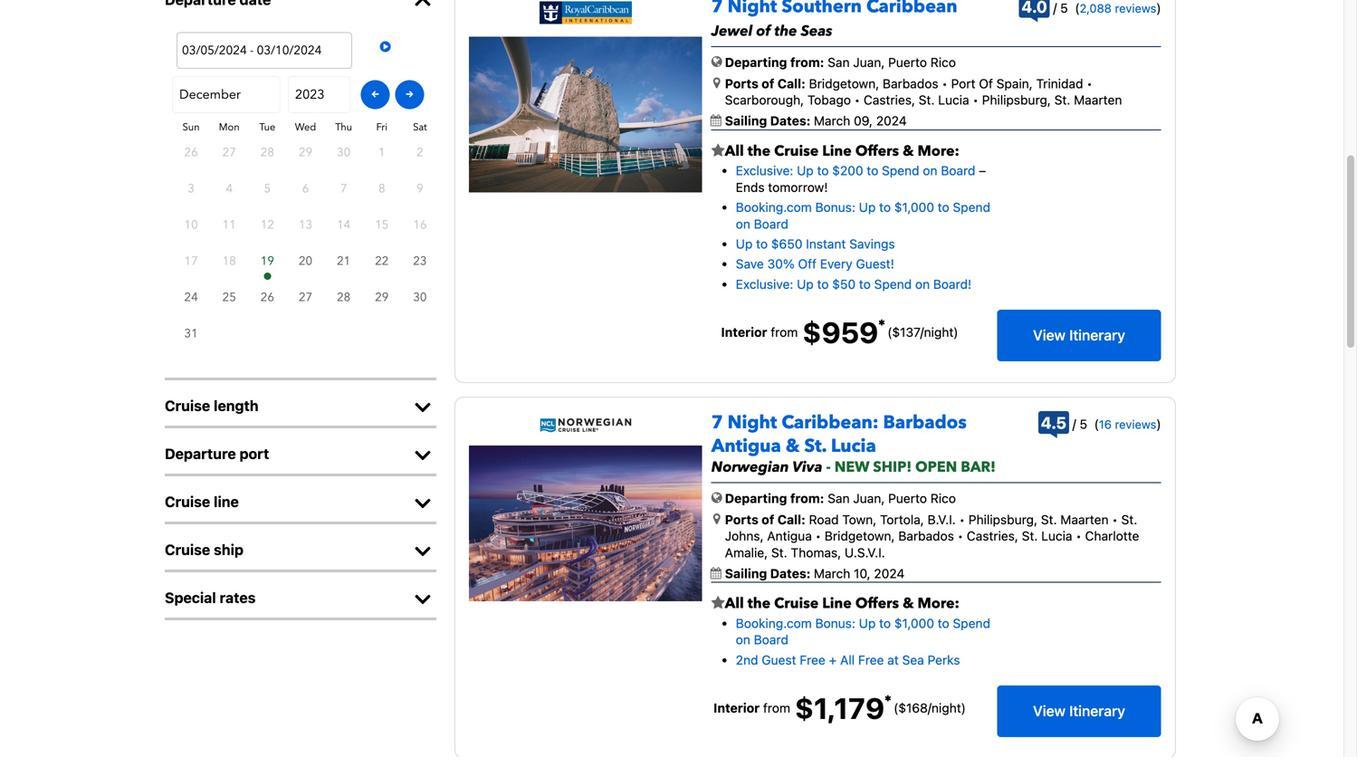 Task type: describe. For each thing, give the bounding box(es) containing it.
16
[[1099, 417, 1112, 431]]

1 vertical spatial castries,
[[967, 529, 1019, 543]]

interior from $1,179
[[714, 691, 885, 725]]

line for $1,179
[[823, 594, 852, 614]]

philipsburg, inside bridgetown, barbados • port of spain, trinidad • scarborough, tobago • castries, st. lucia • philipsburg, st. maarten
[[982, 92, 1051, 107]]

1 vertical spatial maarten
[[1061, 512, 1109, 527]]

view for $959
[[1033, 327, 1066, 344]]

bridgetown, barbados • port of spain, trinidad • scarborough, tobago • castries, st. lucia • philipsburg, st. maarten
[[725, 76, 1123, 107]]

port
[[951, 76, 976, 91]]

chevron down image for departure port
[[409, 446, 437, 464]]

puerto for $1,179
[[889, 491, 927, 506]]

to right $200
[[867, 163, 879, 178]]

up inside 'booking.com bonus: up to $1,000 to spend on board 2nd guest free + all free at sea perks'
[[859, 616, 876, 631]]

/ for 4.5
[[1073, 416, 1077, 431]]

cruise down thomas,
[[774, 594, 819, 614]]

scarborough,
[[725, 92, 804, 107]]

jewel of the seas image
[[469, 37, 703, 192]]

sailing for $1,179
[[725, 566, 767, 581]]

cruise up tomorrow!
[[774, 141, 819, 161]]

at
[[888, 652, 899, 667]]

1 vertical spatial philipsburg,
[[969, 512, 1038, 527]]

MM/DD/YYYY - MM/DD/YYYY text field
[[177, 32, 352, 69]]

jewel
[[712, 21, 753, 41]]

1 exclusive: from the top
[[736, 163, 794, 178]]

map marker image for $959
[[713, 76, 721, 89]]

spend down –
[[953, 200, 991, 215]]

line for $959
[[823, 141, 852, 161]]

& for $959
[[903, 141, 914, 161]]

wed
[[295, 120, 316, 134]]

tue
[[259, 120, 276, 134]]

0 vertical spatial board
[[941, 163, 976, 178]]

rates
[[220, 589, 256, 606]]

0 vertical spatial the
[[775, 21, 798, 41]]

to left $50 on the top of page
[[817, 277, 829, 292]]

star image
[[712, 596, 725, 611]]

view itinerary for $1,179
[[1033, 702, 1126, 720]]

bar!
[[961, 457, 996, 477]]

rico for $959
[[931, 55, 956, 70]]

• up march 09, 2024
[[855, 92, 861, 107]]

viva
[[793, 457, 823, 477]]

09,
[[854, 113, 873, 128]]

/ left 2,088 on the top of the page
[[1054, 0, 1057, 15]]

of
[[979, 76, 993, 91]]

length
[[214, 397, 259, 414]]

26
[[261, 289, 274, 306]]

cruise for cruise line
[[165, 493, 210, 510]]

ship
[[214, 541, 244, 558]]

calendar image for $1,179
[[711, 567, 722, 579]]

cruise ship
[[165, 541, 244, 558]]

booking.com for guest
[[736, 616, 812, 631]]

1 ) from the top
[[1157, 0, 1162, 15]]

• right trinidad
[[1087, 76, 1093, 91]]

johns,
[[725, 529, 764, 543]]

on inside 'booking.com bonus: up to $1,000 to spend on board 2nd guest free + all free at sea perks'
[[736, 632, 751, 647]]

ports of call: for $1,179
[[725, 512, 806, 527]]

ports for $959
[[725, 76, 759, 91]]

up down the – ends tomorrow!
[[859, 200, 876, 215]]

2 vertical spatial lucia
[[1042, 529, 1073, 543]]

to left $200
[[817, 163, 829, 178]]

-
[[826, 457, 831, 477]]

maarten inside bridgetown, barbados • port of spain, trinidad • scarborough, tobago • castries, st. lucia • philipsburg, st. maarten
[[1074, 92, 1123, 107]]

ports for $1,179
[[725, 512, 759, 527]]

juan, for $959
[[853, 55, 885, 70]]

thomas,
[[791, 545, 842, 560]]

2024 for $959
[[876, 113, 907, 128]]

to up perks at right
[[938, 616, 950, 631]]

reviews inside / 5 ( 2,088 reviews )
[[1115, 1, 1157, 15]]

• up bridgetown, barbados • castries, st. lucia • in the right of the page
[[960, 512, 965, 527]]

31
[[184, 325, 198, 342]]

thu
[[335, 120, 352, 134]]

$200
[[833, 163, 864, 178]]

fri
[[376, 120, 388, 134]]

chevron down image for cruise length
[[409, 398, 437, 416]]

• up thomas,
[[816, 529, 822, 543]]

antigua inside 7 night caribbean: barbados antigua & st. lucia norwegian viva - new ship! open bar!
[[712, 434, 781, 459]]

more: for $959
[[918, 141, 960, 161]]

7
[[712, 410, 723, 435]]

sea
[[903, 652, 924, 667]]

guest!
[[856, 256, 895, 271]]

juan, for $1,179
[[853, 491, 885, 506]]

exclusive: up to $200 to spend on board link
[[736, 163, 976, 178]]

0 vertical spatial of
[[757, 21, 771, 41]]

globe image
[[712, 55, 722, 68]]

cruise for cruise ship
[[165, 541, 210, 558]]

departure
[[165, 445, 236, 462]]

all for $959
[[725, 141, 744, 161]]

all the cruise line offers & more: for $959
[[725, 141, 960, 161]]

cruise line
[[165, 493, 239, 510]]

board for booking.com bonus: up to $1,000 to spend on board 2nd guest free + all free at sea perks
[[754, 632, 789, 647]]

new
[[835, 457, 870, 477]]

call: for $959
[[778, 76, 806, 91]]

save
[[736, 256, 764, 271]]

2,088 reviews link
[[1080, 1, 1157, 15]]

on left board!
[[916, 277, 930, 292]]

25
[[222, 289, 236, 306]]

sailing dates: for $1,179
[[725, 566, 814, 581]]

rico for $1,179
[[931, 491, 956, 506]]

up to $650 instant savings link
[[736, 236, 895, 251]]

& for $1,179
[[903, 594, 914, 614]]

booking.com for to
[[736, 200, 812, 215]]

of for $959
[[762, 76, 775, 91]]

bridgetown, for bridgetown, barbados • port of spain, trinidad • scarborough, tobago • castries, st. lucia • philipsburg, st. maarten
[[809, 76, 880, 91]]

u.s.v.i.
[[845, 545, 886, 560]]

open
[[916, 457, 958, 477]]

tomorrow!
[[768, 180, 828, 195]]

line
[[214, 493, 239, 510]]

globe image
[[712, 491, 722, 504]]

ends
[[736, 180, 765, 195]]

• up charlotte
[[1112, 512, 1118, 527]]

16 reviews link
[[1099, 417, 1157, 431]]

interior for $959
[[721, 325, 768, 340]]

road town, tortola, b.v.i. • philipsburg, st. maarten •
[[809, 512, 1118, 527]]

4.5
[[1041, 413, 1067, 432]]

asterisk image for $1,179
[[885, 695, 892, 702]]

caribbean:
[[782, 410, 879, 435]]

to up at
[[879, 616, 891, 631]]

all for $1,179
[[725, 594, 744, 614]]

instant
[[806, 236, 846, 251]]

to down the – ends tomorrow!
[[879, 200, 891, 215]]

barbados inside 7 night caribbean: barbados antigua & st. lucia norwegian viva - new ship! open bar!
[[883, 410, 967, 435]]

2 booking.com bonus: up to $1,000 to spend on board link from the top
[[736, 616, 991, 647]]

$1,000 for all
[[895, 616, 935, 631]]

←
[[371, 88, 379, 102]]

28
[[337, 289, 351, 306]]

tobago
[[808, 92, 851, 107]]

itinerary for $959
[[1070, 327, 1126, 344]]

board!
[[934, 277, 972, 292]]

tortola,
[[880, 512, 924, 527]]

lucia inside bridgetown, barbados • port of spain, trinidad • scarborough, tobago • castries, st. lucia • philipsburg, st. maarten
[[938, 92, 970, 107]]

booking.com bonus: up to $1,000 to spend on board up to $650 instant savings save 30% off every guest! exclusive: up to $50 to spend on board!
[[736, 200, 991, 292]]

( inside 4.5 / 5 ( 16 reviews )
[[1095, 416, 1099, 431]]

amalie,
[[725, 545, 768, 560]]

dates: for $959
[[770, 113, 811, 128]]

norwegian
[[712, 457, 789, 477]]

← button
[[361, 80, 390, 109]]

march 09, 2024
[[814, 113, 907, 128]]

cruise length
[[165, 397, 259, 414]]

to right $50 on the top of page
[[859, 277, 871, 292]]

royal caribbean image
[[540, 1, 632, 24]]

all the cruise line offers & more: for $1,179
[[725, 594, 960, 614]]

• down the road town, tortola, b.v.i. • philipsburg, st. maarten •
[[958, 529, 964, 543]]

off
[[798, 256, 817, 271]]

interior for $1,179
[[714, 700, 760, 715]]

interior from $959
[[721, 315, 879, 350]]

more: for $1,179
[[918, 594, 960, 614]]

30
[[413, 289, 427, 306]]

st. johns, antigua
[[725, 512, 1138, 543]]

bonus: for +
[[816, 616, 856, 631]]

• left port on the right top of page
[[942, 76, 948, 91]]

– ends tomorrow!
[[736, 163, 987, 195]]

21
[[337, 253, 351, 269]]

mon
[[219, 120, 240, 134]]

barbados for port
[[883, 76, 939, 91]]

port
[[240, 445, 269, 462]]

guest
[[762, 652, 797, 667]]

4.5 / 5 ( 16 reviews )
[[1041, 413, 1162, 432]]

) inside 4.5 / 5 ( 16 reviews )
[[1157, 416, 1162, 431]]

road
[[809, 512, 839, 527]]

reviews inside 4.5 / 5 ( 16 reviews )
[[1115, 417, 1157, 431]]

charlotte
[[1086, 529, 1140, 543]]

($168
[[894, 700, 928, 715]]

view for $1,179
[[1033, 702, 1066, 720]]

save 30% off every guest! link
[[736, 256, 895, 271]]



Task type: locate. For each thing, give the bounding box(es) containing it.
departing for $959
[[725, 55, 787, 70]]

exclusive: down save
[[736, 277, 794, 292]]

1 vertical spatial san
[[828, 491, 850, 506]]

from for $1,179
[[763, 700, 791, 715]]

1 vertical spatial )
[[1157, 416, 1162, 431]]

from: for $959
[[791, 55, 825, 70]]

1 view itinerary from the top
[[1033, 327, 1126, 344]]

) right 2,088 on the top of the page
[[1157, 0, 1162, 15]]

1 booking.com bonus: up to $1,000 to spend on board link from the top
[[736, 200, 991, 231]]

1 horizontal spatial free
[[858, 652, 884, 667]]

departing
[[725, 55, 787, 70], [725, 491, 787, 506]]

philipsburg,
[[982, 92, 1051, 107], [969, 512, 1038, 527]]

•
[[942, 76, 948, 91], [1087, 76, 1093, 91], [855, 92, 861, 107], [973, 92, 979, 107], [960, 512, 965, 527], [1112, 512, 1118, 527], [816, 529, 822, 543], [958, 529, 964, 543], [1076, 529, 1082, 543]]

0 vertical spatial view
[[1033, 327, 1066, 344]]

bridgetown, up tobago
[[809, 76, 880, 91]]

5 left 2,088 on the top of the page
[[1061, 0, 1068, 15]]

itinerary for $1,179
[[1070, 702, 1126, 720]]

chevron down image
[[409, 0, 437, 10], [409, 494, 437, 512], [409, 542, 437, 560], [409, 590, 437, 608]]

2 sailing dates: from the top
[[725, 566, 814, 581]]

1 puerto from the top
[[889, 55, 927, 70]]

1 chevron down image from the top
[[409, 398, 437, 416]]

bridgetown,
[[809, 76, 880, 91], [825, 529, 895, 543]]

2 $1,000 from the top
[[895, 616, 935, 631]]

2 horizontal spatial lucia
[[1042, 529, 1073, 543]]

special
[[165, 589, 216, 606]]

& up the – ends tomorrow!
[[903, 141, 914, 161]]

board left –
[[941, 163, 976, 178]]

2 bonus: from the top
[[816, 616, 856, 631]]

dates: down scarborough,
[[770, 113, 811, 128]]

0 vertical spatial chevron down image
[[409, 398, 437, 416]]

chevron down image
[[409, 398, 437, 416], [409, 446, 437, 464]]

1 view from the top
[[1033, 327, 1066, 344]]

of up scarborough,
[[762, 76, 775, 91]]

0 vertical spatial barbados
[[883, 76, 939, 91]]

1 vertical spatial calendar image
[[711, 567, 722, 579]]

0 vertical spatial juan,
[[853, 55, 885, 70]]

booking.com bonus: up to $1,000 to spend on board link up savings
[[736, 200, 991, 231]]

cruise left line
[[165, 493, 210, 510]]

1 itinerary from the top
[[1070, 327, 1126, 344]]

& left the -
[[786, 434, 800, 459]]

($137
[[888, 325, 921, 340]]

($137 / night)
[[888, 325, 959, 340]]

lucia down port on the right top of page
[[938, 92, 970, 107]]

all right +
[[841, 652, 855, 667]]

calendar image up star image
[[711, 567, 722, 579]]

chevron down image for special rates
[[409, 590, 437, 608]]

1 vertical spatial sailing
[[725, 566, 767, 581]]

/
[[1054, 0, 1057, 15], [921, 325, 924, 340], [1073, 416, 1077, 431], [928, 700, 932, 715]]

ports up johns,
[[725, 512, 759, 527]]

barbados inside bridgetown, barbados • port of spain, trinidad • scarborough, tobago • castries, st. lucia • philipsburg, st. maarten
[[883, 76, 939, 91]]

st. inside st. johns, antigua
[[1122, 512, 1138, 527]]

night) for $959
[[924, 325, 959, 340]]

sailing dates: down scarborough,
[[725, 113, 814, 128]]

0 vertical spatial dates:
[[770, 113, 811, 128]]

&
[[903, 141, 914, 161], [786, 434, 800, 459], [903, 594, 914, 614]]

spend inside 'booking.com bonus: up to $1,000 to spend on board 2nd guest free + all free at sea perks'
[[953, 616, 991, 631]]

bridgetown, barbados • castries, st. lucia •
[[822, 529, 1082, 543]]

from: up road at the right of the page
[[791, 491, 825, 506]]

0 vertical spatial departing
[[725, 55, 787, 70]]

interior inside 'interior from $959'
[[721, 325, 768, 340]]

2 view itinerary from the top
[[1033, 702, 1126, 720]]

$50
[[833, 277, 856, 292]]

2024 right 09, in the right top of the page
[[876, 113, 907, 128]]

–
[[979, 163, 987, 178]]

1 vertical spatial board
[[754, 216, 789, 231]]

2 exclusive: from the top
[[736, 277, 794, 292]]

more: down bridgetown, barbados • port of spain, trinidad • scarborough, tobago • castries, st. lucia • philipsburg, st. maarten
[[918, 141, 960, 161]]

from down guest
[[763, 700, 791, 715]]

1 vertical spatial puerto
[[889, 491, 927, 506]]

$1,000 up savings
[[895, 200, 935, 215]]

every
[[820, 256, 853, 271]]

exclusive: up to $200 to spend on board
[[736, 163, 976, 178]]

1 rico from the top
[[931, 55, 956, 70]]

30%
[[768, 256, 795, 271]]

march down thomas,
[[814, 566, 851, 581]]

27
[[299, 289, 312, 306]]

chevron down image for cruise ship
[[409, 542, 437, 560]]

1 vertical spatial departing from: san juan, puerto rico
[[725, 491, 956, 506]]

departing from: san juan, puerto rico for $1,179
[[725, 491, 956, 506]]

1 vertical spatial view itinerary link
[[997, 686, 1162, 737]]

0 vertical spatial philipsburg,
[[982, 92, 1051, 107]]

2 vertical spatial the
[[748, 594, 771, 614]]

1 vertical spatial booking.com bonus: up to $1,000 to spend on board link
[[736, 616, 991, 647]]

board up $650
[[754, 216, 789, 231]]

ports up scarborough,
[[725, 76, 759, 91]]

2 more: from the top
[[918, 594, 960, 614]]

booking.com bonus: up to $1,000 to spend on board link up 2nd guest free + all free at sea perks link
[[736, 616, 991, 647]]

from inside 'interior from $959'
[[771, 325, 798, 340]]

march
[[814, 113, 851, 128], [814, 566, 851, 581]]

1 vertical spatial &
[[786, 434, 800, 459]]

1 vertical spatial reviews
[[1115, 417, 1157, 431]]

offers for $1,179
[[856, 594, 899, 614]]

2 march from the top
[[814, 566, 851, 581]]

on down ends
[[736, 216, 751, 231]]

antigua up thomas,
[[767, 529, 812, 543]]

2 vertical spatial of
[[762, 512, 775, 527]]

map marker image
[[713, 76, 721, 89], [713, 512, 721, 525]]

all inside 'booking.com bonus: up to $1,000 to spend on board 2nd guest free + all free at sea perks'
[[841, 652, 855, 667]]

0 vertical spatial sailing dates:
[[725, 113, 814, 128]]

0 vertical spatial &
[[903, 141, 914, 161]]

2 view itinerary link from the top
[[997, 686, 1162, 737]]

on left –
[[923, 163, 938, 178]]

booking.com bonus: up to $1,000 to spend on board 2nd guest free + all free at sea perks
[[736, 616, 991, 667]]

1 vertical spatial view itinerary
[[1033, 702, 1126, 720]]

norwegian viva image
[[469, 446, 703, 601]]

exclusive: up to $50 to spend on board! link
[[736, 277, 972, 292]]

1 line from the top
[[823, 141, 852, 161]]

map marker image down globe icon
[[713, 76, 721, 89]]

castries, inside bridgetown, barbados • port of spain, trinidad • scarborough, tobago • castries, st. lucia • philipsburg, st. maarten
[[864, 92, 916, 107]]

0 vertical spatial reviews
[[1115, 1, 1157, 15]]

2 itinerary from the top
[[1070, 702, 1126, 720]]

norwegian cruise line image
[[540, 417, 632, 433]]

1 vertical spatial antigua
[[767, 529, 812, 543]]

2 san from the top
[[828, 491, 850, 506]]

bonus: for instant
[[816, 200, 856, 215]]

1 vertical spatial lucia
[[831, 434, 876, 459]]

the right star image
[[748, 594, 771, 614]]

reviews
[[1115, 1, 1157, 15], [1115, 417, 1157, 431]]

/ right the 4.5
[[1073, 416, 1077, 431]]

2 view from the top
[[1033, 702, 1066, 720]]

cruise left length
[[165, 397, 210, 414]]

1 departing from the top
[[725, 55, 787, 70]]

interior inside interior from $1,179
[[714, 700, 760, 715]]

the for $959
[[748, 141, 771, 161]]

1 free from the left
[[800, 652, 826, 667]]

2 departing from the top
[[725, 491, 787, 506]]

bonus: up instant
[[816, 200, 856, 215]]

1 vertical spatial asterisk image
[[885, 695, 892, 702]]

1 $1,000 from the top
[[895, 200, 935, 215]]

puerto up bridgetown, barbados • port of spain, trinidad • scarborough, tobago • castries, st. lucia • philipsburg, st. maarten
[[889, 55, 927, 70]]

board inside booking.com bonus: up to $1,000 to spend on board up to $650 instant savings save 30% off every guest! exclusive: up to $50 to spend on board!
[[754, 216, 789, 231]]

1 vertical spatial 2024
[[874, 566, 905, 581]]

$1,000 inside 'booking.com bonus: up to $1,000 to spend on board 2nd guest free + all free at sea perks'
[[895, 616, 935, 631]]

ship!
[[873, 457, 912, 477]]

1 vertical spatial all
[[725, 594, 744, 614]]

1 view itinerary link from the top
[[997, 310, 1162, 361]]

ports of call: up johns,
[[725, 512, 806, 527]]

( right the 4.5
[[1095, 416, 1099, 431]]

1 vertical spatial all the cruise line offers & more:
[[725, 594, 960, 614]]

up down "off"
[[797, 277, 814, 292]]

0 vertical spatial calendar image
[[711, 115, 722, 127]]

night
[[728, 410, 777, 435]]

1 vertical spatial more:
[[918, 594, 960, 614]]

0 vertical spatial bonus:
[[816, 200, 856, 215]]

2 booking.com from the top
[[736, 616, 812, 631]]

0 vertical spatial night)
[[924, 325, 959, 340]]

2nd guest free + all free at sea perks link
[[736, 652, 960, 667]]

0 vertical spatial exclusive:
[[736, 163, 794, 178]]

the for $1,179
[[748, 594, 771, 614]]

st. inside charlotte amalie, st. thomas, u.s.v.i.
[[772, 545, 788, 560]]

booking.com up guest
[[736, 616, 812, 631]]

2 vertical spatial board
[[754, 632, 789, 647]]

free left at
[[858, 652, 884, 667]]

1 vertical spatial sailing dates:
[[725, 566, 814, 581]]

2nd
[[736, 652, 759, 667]]

all the cruise line offers & more:
[[725, 141, 960, 161], [725, 594, 960, 614]]

bridgetown, down town,
[[825, 529, 895, 543]]

view itinerary for $959
[[1033, 327, 1126, 344]]

free left +
[[800, 652, 826, 667]]

philipsburg, down spain,
[[982, 92, 1051, 107]]

2 ports of call: from the top
[[725, 512, 806, 527]]

bonus: up +
[[816, 616, 856, 631]]

0 vertical spatial itinerary
[[1070, 327, 1126, 344]]

/ for ($168
[[928, 700, 932, 715]]

on up 2nd
[[736, 632, 751, 647]]

$959
[[803, 315, 879, 350]]

29
[[375, 289, 389, 306]]

1 vertical spatial view
[[1033, 702, 1066, 720]]

barbados for castries,
[[899, 529, 954, 543]]

& up sea
[[903, 594, 914, 614]]

0 vertical spatial booking.com
[[736, 200, 812, 215]]

0 vertical spatial 5
[[1061, 0, 1068, 15]]

barbados left port on the right top of page
[[883, 76, 939, 91]]

asterisk image left "($137"
[[879, 319, 885, 326]]

calendar image for $959
[[711, 115, 722, 127]]

map marker image for $1,179
[[713, 512, 721, 525]]

up up save
[[736, 236, 753, 251]]

$1,179
[[795, 691, 885, 725]]

the left seas
[[775, 21, 798, 41]]

the up ends
[[748, 141, 771, 161]]

bridgetown, for bridgetown, barbados • castries, st. lucia •
[[825, 529, 895, 543]]

booking.com down ends
[[736, 200, 812, 215]]

1 more: from the top
[[918, 141, 960, 161]]

town,
[[843, 512, 877, 527]]

barbados down b.v.i.
[[899, 529, 954, 543]]

1 march from the top
[[814, 113, 851, 128]]

dates: down thomas,
[[770, 566, 811, 581]]

spend down guest!
[[875, 277, 912, 292]]

2 map marker image from the top
[[713, 512, 721, 525]]

→
[[406, 88, 414, 102]]

0 vertical spatial map marker image
[[713, 76, 721, 89]]

b.v.i.
[[928, 512, 956, 527]]

chevron down image for cruise line
[[409, 494, 437, 512]]

departing from: san juan, puerto rico
[[725, 55, 956, 70], [725, 491, 956, 506]]

departure port
[[165, 445, 269, 462]]

sat
[[413, 120, 427, 134]]

call: for $1,179
[[778, 512, 806, 527]]

asterisk image for $959
[[879, 319, 885, 326]]

23
[[413, 253, 427, 269]]

sailing for $959
[[725, 113, 767, 128]]

1 vertical spatial bonus:
[[816, 616, 856, 631]]

offers for $959
[[856, 141, 899, 161]]

maarten down trinidad
[[1074, 92, 1123, 107]]

1 chevron down image from the top
[[409, 0, 437, 10]]

juan, up 09, in the right top of the page
[[853, 55, 885, 70]]

& inside 7 night caribbean: barbados antigua & st. lucia norwegian viva - new ship! open bar!
[[786, 434, 800, 459]]

1 san from the top
[[828, 55, 850, 70]]

spend right $200
[[882, 163, 920, 178]]

maarten up charlotte
[[1061, 512, 1109, 527]]

1 vertical spatial ports
[[725, 512, 759, 527]]

1 vertical spatial line
[[823, 594, 852, 614]]

from inside interior from $1,179
[[763, 700, 791, 715]]

0 vertical spatial more:
[[918, 141, 960, 161]]

board inside 'booking.com bonus: up to $1,000 to spend on board 2nd guest free + all free at sea perks'
[[754, 632, 789, 647]]

0 vertical spatial ports
[[725, 76, 759, 91]]

bonus: inside 'booking.com bonus: up to $1,000 to spend on board 2nd guest free + all free at sea perks'
[[816, 616, 856, 631]]

antigua up globe image
[[712, 434, 781, 459]]

20
[[299, 253, 312, 269]]

1 vertical spatial departing
[[725, 491, 787, 506]]

calendar image up star icon
[[711, 115, 722, 127]]

0 horizontal spatial castries,
[[864, 92, 916, 107]]

2,088
[[1080, 1, 1112, 15]]

call: up scarborough,
[[778, 76, 806, 91]]

2 departing from: san juan, puerto rico from the top
[[725, 491, 956, 506]]

the
[[775, 21, 798, 41], [748, 141, 771, 161], [748, 594, 771, 614]]

0 vertical spatial lucia
[[938, 92, 970, 107]]

0 vertical spatial from:
[[791, 55, 825, 70]]

asterisk image
[[879, 319, 885, 326], [885, 695, 892, 702]]

interior
[[721, 325, 768, 340], [714, 700, 760, 715]]

0 vertical spatial interior
[[721, 325, 768, 340]]

all down "amalie,"
[[725, 594, 744, 614]]

st.
[[919, 92, 935, 107], [1055, 92, 1071, 107], [805, 434, 827, 459], [1041, 512, 1057, 527], [1122, 512, 1138, 527], [1022, 529, 1038, 543], [772, 545, 788, 560]]

1 vertical spatial map marker image
[[713, 512, 721, 525]]

to up save
[[756, 236, 768, 251]]

2 vertical spatial all
[[841, 652, 855, 667]]

1 vertical spatial itinerary
[[1070, 702, 1126, 720]]

map marker image down globe image
[[713, 512, 721, 525]]

2 ) from the top
[[1157, 416, 1162, 431]]

march for $959
[[814, 113, 851, 128]]

0 horizontal spatial lucia
[[831, 434, 876, 459]]

1 vertical spatial (
[[1095, 416, 1099, 431]]

1 ports from the top
[[725, 76, 759, 91]]

from: for $1,179
[[791, 491, 825, 506]]

0 vertical spatial antigua
[[712, 434, 781, 459]]

0 vertical spatial from
[[771, 325, 798, 340]]

cruise left ship
[[165, 541, 210, 558]]

puerto for $959
[[889, 55, 927, 70]]

trinidad
[[1037, 76, 1084, 91]]

lucia left charlotte
[[1042, 529, 1073, 543]]

2 rico from the top
[[931, 491, 956, 506]]

2 all the cruise line offers & more: from the top
[[725, 594, 960, 614]]

dates: for $1,179
[[770, 566, 811, 581]]

• left charlotte
[[1076, 529, 1082, 543]]

1 departing from: san juan, puerto rico from the top
[[725, 55, 956, 70]]

1 vertical spatial ports of call:
[[725, 512, 806, 527]]

san for $1,179
[[828, 491, 850, 506]]

2 dates: from the top
[[770, 566, 811, 581]]

1 sailing dates: from the top
[[725, 113, 814, 128]]

interior down save
[[721, 325, 768, 340]]

puerto
[[889, 55, 927, 70], [889, 491, 927, 506]]

star image
[[712, 143, 725, 158]]

maarten
[[1074, 92, 1123, 107], [1061, 512, 1109, 527]]

reviews right 16
[[1115, 417, 1157, 431]]

0 vertical spatial san
[[828, 55, 850, 70]]

view itinerary
[[1033, 327, 1126, 344], [1033, 702, 1126, 720]]

1 vertical spatial chevron down image
[[409, 446, 437, 464]]

board up guest
[[754, 632, 789, 647]]

1 calendar image from the top
[[711, 115, 722, 127]]

night) for $1,179
[[932, 700, 966, 715]]

2 juan, from the top
[[853, 491, 885, 506]]

puerto up tortola, on the bottom right of page
[[889, 491, 927, 506]]

1 horizontal spatial 5
[[1080, 416, 1088, 431]]

1 horizontal spatial (
[[1095, 416, 1099, 431]]

1 reviews from the top
[[1115, 1, 1157, 15]]

seas
[[801, 21, 833, 41]]

1 juan, from the top
[[853, 55, 885, 70]]

2 call: from the top
[[778, 512, 806, 527]]

0 vertical spatial rico
[[931, 55, 956, 70]]

lucia inside 7 night caribbean: barbados antigua & st. lucia norwegian viva - new ship! open bar!
[[831, 434, 876, 459]]

/ for ($137
[[921, 325, 924, 340]]

2 reviews from the top
[[1115, 417, 1157, 431]]

view itinerary link for $1,179
[[997, 686, 1162, 737]]

24
[[184, 289, 198, 306]]

itinerary
[[1070, 327, 1126, 344], [1070, 702, 1126, 720]]

1 dates: from the top
[[770, 113, 811, 128]]

1 bonus: from the top
[[816, 200, 856, 215]]

2 chevron down image from the top
[[409, 494, 437, 512]]

night) right ($168 at the right
[[932, 700, 966, 715]]

up
[[797, 163, 814, 178], [859, 200, 876, 215], [736, 236, 753, 251], [797, 277, 814, 292], [859, 616, 876, 631]]

1 all the cruise line offers & more: from the top
[[725, 141, 960, 161]]

0 vertical spatial 2024
[[876, 113, 907, 128]]

antigua inside st. johns, antigua
[[767, 529, 812, 543]]

2 free from the left
[[858, 652, 884, 667]]

all up ends
[[725, 141, 744, 161]]

juan,
[[853, 55, 885, 70], [853, 491, 885, 506]]

line
[[823, 141, 852, 161], [823, 594, 852, 614]]

booking.com inside 'booking.com bonus: up to $1,000 to spend on board 2nd guest free + all free at sea perks'
[[736, 616, 812, 631]]

sailing dates: for $959
[[725, 113, 814, 128]]

2024 for $1,179
[[874, 566, 905, 581]]

4 chevron down image from the top
[[409, 590, 437, 608]]

1 vertical spatial dates:
[[770, 566, 811, 581]]

more:
[[918, 141, 960, 161], [918, 594, 960, 614]]

2 sailing from the top
[[725, 566, 767, 581]]

more: up perks at right
[[918, 594, 960, 614]]

1 vertical spatial rico
[[931, 491, 956, 506]]

0 vertical spatial $1,000
[[895, 200, 935, 215]]

departing from: san juan, puerto rico for $959
[[725, 55, 956, 70]]

1 vertical spatial bridgetown,
[[825, 529, 895, 543]]

$650
[[771, 236, 803, 251]]

castries, down the road town, tortola, b.v.i. • philipsburg, st. maarten •
[[967, 529, 1019, 543]]

1 ports of call: from the top
[[725, 76, 806, 91]]

$1,000
[[895, 200, 935, 215], [895, 616, 935, 631]]

booking.com inside booking.com bonus: up to $1,000 to spend on board up to $650 instant savings save 30% off every guest! exclusive: up to $50 to spend on board!
[[736, 200, 812, 215]]

0 vertical spatial castries,
[[864, 92, 916, 107]]

perks
[[928, 652, 960, 667]]

2 line from the top
[[823, 594, 852, 614]]

0 vertical spatial sailing
[[725, 113, 767, 128]]

1 vertical spatial from:
[[791, 491, 825, 506]]

2 offers from the top
[[856, 594, 899, 614]]

cruise for cruise length
[[165, 397, 210, 414]]

sailing down "amalie,"
[[725, 566, 767, 581]]

1 vertical spatial night)
[[932, 700, 966, 715]]

ports of call: for $959
[[725, 76, 806, 91]]

1 vertical spatial march
[[814, 566, 851, 581]]

2 ports from the top
[[725, 512, 759, 527]]

of for $1,179
[[762, 512, 775, 527]]

/ 5 ( 2,088 reviews )
[[1054, 0, 1162, 15]]

1 vertical spatial 5
[[1080, 416, 1088, 431]]

san for $959
[[828, 55, 850, 70]]

sun
[[183, 120, 200, 134]]

1 vertical spatial offers
[[856, 594, 899, 614]]

all the cruise line offers & more: down march 10, 2024
[[725, 594, 960, 614]]

play circle image
[[380, 40, 391, 53]]

) right 16
[[1157, 416, 1162, 431]]

asterisk image left ($168 at the right
[[885, 695, 892, 702]]

0 vertical spatial line
[[823, 141, 852, 161]]

up up tomorrow!
[[797, 163, 814, 178]]

to
[[817, 163, 829, 178], [867, 163, 879, 178], [879, 200, 891, 215], [938, 200, 950, 215], [756, 236, 768, 251], [817, 277, 829, 292], [859, 277, 871, 292], [879, 616, 891, 631], [938, 616, 950, 631]]

+
[[829, 652, 837, 667]]

st. inside 7 night caribbean: barbados antigua & st. lucia norwegian viva - new ship! open bar!
[[805, 434, 827, 459]]

from for $959
[[771, 325, 798, 340]]

1 sailing from the top
[[725, 113, 767, 128]]

of
[[757, 21, 771, 41], [762, 76, 775, 91], [762, 512, 775, 527]]

1 vertical spatial $1,000
[[895, 616, 935, 631]]

from left '$959'
[[771, 325, 798, 340]]

call: left road at the right of the page
[[778, 512, 806, 527]]

from:
[[791, 55, 825, 70], [791, 491, 825, 506]]

• down port on the right top of page
[[973, 92, 979, 107]]

rico
[[931, 55, 956, 70], [931, 491, 956, 506]]

departing for $1,179
[[725, 491, 787, 506]]

cruise
[[774, 141, 819, 161], [165, 397, 210, 414], [165, 493, 210, 510], [165, 541, 210, 558], [774, 594, 819, 614]]

offers
[[856, 141, 899, 161], [856, 594, 899, 614]]

savings
[[850, 236, 895, 251]]

view itinerary link
[[997, 310, 1162, 361], [997, 686, 1162, 737]]

exclusive: inside booking.com bonus: up to $1,000 to spend on board up to $650 instant savings save 30% off every guest! exclusive: up to $50 to spend on board!
[[736, 277, 794, 292]]

0 horizontal spatial (
[[1075, 0, 1080, 15]]

2 vertical spatial barbados
[[899, 529, 954, 543]]

1 vertical spatial juan,
[[853, 491, 885, 506]]

5 inside 4.5 / 5 ( 16 reviews )
[[1080, 416, 1088, 431]]

2 calendar image from the top
[[711, 567, 722, 579]]

sailing dates: down "amalie,"
[[725, 566, 814, 581]]

(
[[1075, 0, 1080, 15], [1095, 416, 1099, 431]]

2 puerto from the top
[[889, 491, 927, 506]]

to up board!
[[938, 200, 950, 215]]

sailing
[[725, 113, 767, 128], [725, 566, 767, 581]]

1 vertical spatial the
[[748, 141, 771, 161]]

1 vertical spatial barbados
[[883, 410, 967, 435]]

($168 / night)
[[894, 700, 966, 715]]

2 chevron down image from the top
[[409, 446, 437, 464]]

10,
[[854, 566, 871, 581]]

1 booking.com from the top
[[736, 200, 812, 215]]

1 from: from the top
[[791, 55, 825, 70]]

7 night caribbean: barbados antigua & st. lucia norwegian viva - new ship! open bar!
[[712, 410, 996, 477]]

0 vertical spatial asterisk image
[[879, 319, 885, 326]]

up up 2nd guest free + all free at sea perks link
[[859, 616, 876, 631]]

1 call: from the top
[[778, 76, 806, 91]]

1 map marker image from the top
[[713, 76, 721, 89]]

0 horizontal spatial 5
[[1061, 0, 1068, 15]]

board for booking.com bonus: up to $1,000 to spend on board up to $650 instant savings save 30% off every guest! exclusive: up to $50 to spend on board!
[[754, 216, 789, 231]]

0 vertical spatial (
[[1075, 0, 1080, 15]]

$1,000 for savings
[[895, 200, 935, 215]]

0 vertical spatial all the cruise line offers & more:
[[725, 141, 960, 161]]

$1,000 inside booking.com bonus: up to $1,000 to spend on board up to $650 instant savings save 30% off every guest! exclusive: up to $50 to spend on board!
[[895, 200, 935, 215]]

march for $1,179
[[814, 566, 851, 581]]

board
[[941, 163, 976, 178], [754, 216, 789, 231], [754, 632, 789, 647]]

0 vertical spatial all
[[725, 141, 744, 161]]

bridgetown, inside bridgetown, barbados • port of spain, trinidad • scarborough, tobago • castries, st. lucia • philipsburg, st. maarten
[[809, 76, 880, 91]]

1 offers from the top
[[856, 141, 899, 161]]

offers up exclusive: up to $200 to spend on board
[[856, 141, 899, 161]]

bonus: inside booking.com bonus: up to $1,000 to spend on board up to $650 instant savings save 30% off every guest! exclusive: up to $50 to spend on board!
[[816, 200, 856, 215]]

jewel of the seas
[[712, 21, 833, 41]]

1 vertical spatial call:
[[778, 512, 806, 527]]

3 chevron down image from the top
[[409, 542, 437, 560]]

castries,
[[864, 92, 916, 107], [967, 529, 1019, 543]]

ports
[[725, 76, 759, 91], [725, 512, 759, 527]]

5 left 16
[[1080, 416, 1088, 431]]

night) right "($137"
[[924, 325, 959, 340]]

/ inside 4.5 / 5 ( 16 reviews )
[[1073, 416, 1077, 431]]

calendar image
[[711, 115, 722, 127], [711, 567, 722, 579]]

lucia
[[938, 92, 970, 107], [831, 434, 876, 459], [1042, 529, 1073, 543]]

view itinerary link for $959
[[997, 310, 1162, 361]]

march 10, 2024
[[814, 566, 905, 581]]

2 from: from the top
[[791, 491, 825, 506]]

2 vertical spatial &
[[903, 594, 914, 614]]

spain,
[[997, 76, 1033, 91]]

0 vertical spatial puerto
[[889, 55, 927, 70]]



Task type: vqa. For each thing, say whether or not it's contained in the screenshot.
the left Free
yes



